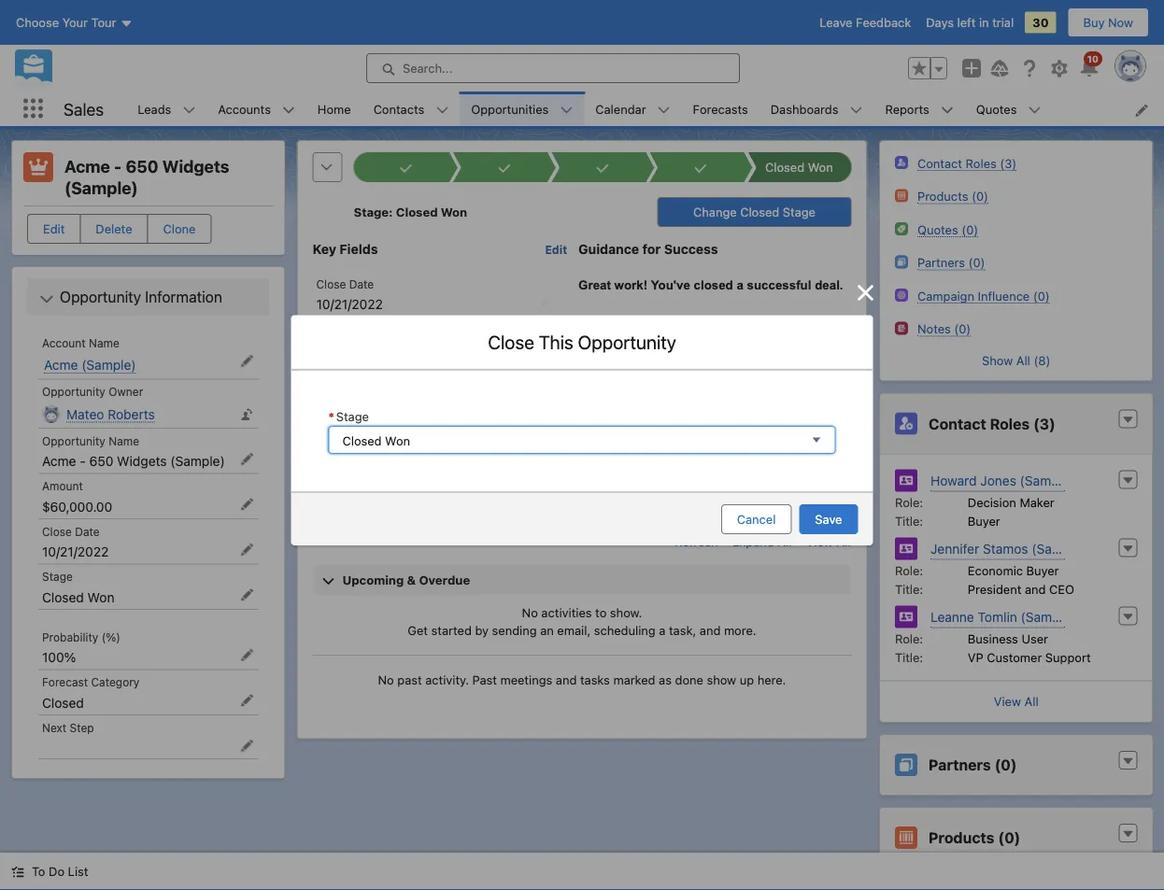 Task type: locate. For each thing, give the bounding box(es) containing it.
quotes (0) link
[[917, 221, 978, 239]]

all inside view all link
[[1024, 695, 1038, 709]]

1 role: from the top
[[895, 496, 923, 510]]

1 vertical spatial a
[[659, 623, 666, 637]]

all down vp customer support
[[1024, 695, 1038, 709]]

10/21/2022 down $60,000.00
[[42, 544, 109, 560]]

contact up the products (0)
[[917, 156, 962, 170]]

date down $60,000.00
[[75, 525, 100, 538]]

0 vertical spatial 650
[[126, 157, 158, 177]]

home
[[318, 102, 351, 116]]

1 vertical spatial -
[[80, 454, 86, 469]]

1 vertical spatial name
[[109, 434, 139, 448]]

title: right save
[[895, 514, 923, 528]]

contact roles image
[[895, 156, 908, 169]]

2 horizontal spatial and
[[1024, 582, 1046, 596]]

0 vertical spatial title:
[[895, 514, 923, 528]]

0 vertical spatial name
[[89, 336, 119, 349]]

change closed stage
[[693, 205, 816, 219]]

contact image for howard jones (sample)
[[895, 470, 917, 492]]

1 horizontal spatial view all link
[[880, 681, 1152, 722]]

acme up 'amount'
[[42, 454, 76, 469]]

details
[[424, 415, 471, 433]]

left
[[957, 15, 976, 29]]

2 title: from the top
[[895, 582, 923, 596]]

buyer up ceo
[[1026, 564, 1059, 578]]

0 vertical spatial widgets
[[162, 157, 229, 177]]

activities up email,
[[541, 605, 592, 619]]

filters: all time • all activities • all types
[[585, 504, 811, 518]]

1 horizontal spatial view
[[994, 695, 1021, 709]]

close down key
[[316, 277, 346, 290]]

0 vertical spatial 10/21/2022
[[316, 296, 383, 312]]

view all link
[[805, 527, 852, 557], [880, 681, 1152, 722]]

quotes (0)
[[917, 222, 978, 236]]

jennifer stamos (sample)
[[930, 541, 1086, 557]]

1 vertical spatial widgets
[[117, 454, 167, 469]]

edit inside button
[[43, 222, 65, 236]]

work!
[[614, 278, 648, 292]]

0 vertical spatial edit
[[43, 222, 65, 236]]

0 vertical spatial view all link
[[805, 527, 852, 557]]

close down $60,000.00
[[42, 525, 72, 538]]

probability
[[42, 631, 98, 644]]

close date down key fields
[[316, 277, 374, 290]]

role: right save button
[[895, 496, 923, 510]]

close left this
[[488, 331, 534, 353]]

0 vertical spatial view
[[806, 535, 833, 549]]

stage : closed won
[[354, 205, 467, 219]]

clone
[[163, 222, 196, 236]]

scheduling
[[594, 623, 656, 637]]

and left ceo
[[1024, 582, 1046, 596]]

2 role: from the top
[[895, 564, 923, 578]]

edit button
[[27, 214, 81, 244]]

change closed stage button
[[657, 197, 852, 227]]

edit left guidance
[[545, 243, 567, 256]]

name for account name
[[89, 336, 119, 349]]

opportunity up mateo
[[42, 385, 105, 399]]

1 vertical spatial date
[[75, 525, 100, 538]]

0 horizontal spatial close
[[42, 525, 72, 538]]

0 vertical spatial role:
[[895, 496, 923, 510]]

0 vertical spatial contact image
[[895, 470, 917, 492]]

10/21/2022 down key fields
[[316, 296, 383, 312]]

date down fields
[[349, 277, 374, 290]]

close date down $60,000.00
[[42, 525, 100, 538]]

stage up successful
[[783, 205, 816, 219]]

next
[[42, 721, 67, 734]]

(sample)
[[64, 178, 138, 198], [81, 357, 136, 373], [170, 454, 225, 469], [1020, 473, 1074, 489], [1031, 541, 1086, 557], [1020, 610, 1075, 625]]

won right :
[[441, 205, 467, 219]]

• up expand
[[753, 504, 758, 518]]

closed down forecast
[[42, 695, 84, 711]]

0 vertical spatial contact
[[917, 156, 962, 170]]

a left task,
[[659, 623, 666, 637]]

date
[[349, 277, 374, 290], [75, 525, 100, 538]]

0 vertical spatial buyer
[[967, 514, 1000, 528]]

1 contact image from the top
[[895, 470, 917, 492]]

1 vertical spatial 650
[[89, 454, 113, 469]]

key
[[313, 242, 336, 257]]

buyer down decision in the bottom of the page
[[967, 514, 1000, 528]]

- down opportunity name
[[80, 454, 86, 469]]

account name
[[42, 336, 119, 349]]

next step
[[42, 721, 94, 734]]

closed won
[[42, 590, 114, 605]]

opportunity inside dropdown button
[[60, 288, 141, 306]]

opportunities link
[[460, 92, 560, 126]]

closed
[[396, 205, 438, 219], [740, 205, 780, 219], [42, 590, 84, 605], [42, 695, 84, 711]]

role: for howard
[[895, 496, 923, 510]]

1 vertical spatial contact
[[928, 415, 986, 433]]

1 vertical spatial acme
[[44, 357, 78, 373]]

all left time
[[627, 504, 641, 518]]

2 vertical spatial close
[[42, 525, 72, 538]]

650 down opportunity name
[[89, 454, 113, 469]]

amount
[[42, 480, 83, 493]]

2 horizontal spatial close
[[488, 331, 534, 353]]

0 vertical spatial no
[[522, 605, 538, 619]]

1 vertical spatial title:
[[895, 582, 923, 596]]

widgets down roberts
[[117, 454, 167, 469]]

1 vertical spatial no
[[378, 673, 394, 687]]

view all link down save
[[805, 527, 852, 557]]

and left tasks
[[556, 673, 577, 687]]

0 horizontal spatial view
[[806, 535, 833, 549]]

10/21/2022
[[316, 296, 383, 312], [42, 544, 109, 560]]

3 role: from the top
[[895, 632, 923, 646]]

leave
[[820, 15, 853, 29]]

2 vertical spatial and
[[556, 673, 577, 687]]

feedback
[[856, 15, 911, 29]]

edit link
[[545, 242, 567, 257]]

view all
[[994, 695, 1038, 709]]

customer
[[987, 650, 1042, 664]]

opportunities
[[471, 102, 549, 116]]

stage inside button
[[783, 205, 816, 219]]

role: up contact icon
[[895, 564, 923, 578]]

text default image up account
[[39, 292, 54, 307]]

view all link down customer
[[880, 681, 1152, 722]]

closed right change
[[740, 205, 780, 219]]

list
[[126, 92, 1164, 126]]

opportunity information button
[[31, 282, 266, 312]]

edit
[[43, 222, 65, 236], [545, 243, 567, 256]]

1 vertical spatial view all link
[[880, 681, 1152, 722]]

quote
[[515, 415, 557, 433]]

edit opportunity name image
[[241, 453, 254, 466]]

campaign influence image
[[895, 289, 908, 302]]

0 vertical spatial (0)
[[994, 756, 1017, 774]]

text default image
[[39, 292, 54, 307], [1121, 414, 1134, 427], [1121, 755, 1134, 768], [11, 866, 24, 879]]

contact image
[[895, 606, 917, 628]]

100%
[[42, 650, 76, 665]]

save button
[[799, 504, 858, 534]]

inverse image
[[855, 281, 877, 304]]

won up (%)
[[87, 590, 114, 605]]

opportunity name
[[42, 434, 139, 448]]

no left the past
[[378, 673, 394, 687]]

&
[[407, 573, 416, 587]]

history link
[[602, 405, 650, 443]]

buyer
[[967, 514, 1000, 528], [1026, 564, 1059, 578]]

past
[[472, 673, 497, 687]]

dashboards
[[771, 102, 839, 116]]

0 horizontal spatial edit
[[43, 222, 65, 236]]

expand
[[733, 535, 774, 549]]

widgets up "clone"
[[162, 157, 229, 177]]

0 vertical spatial -
[[114, 157, 122, 177]]

0 vertical spatial close
[[316, 277, 346, 290]]

1 horizontal spatial and
[[700, 623, 721, 637]]

1 horizontal spatial won
[[441, 205, 467, 219]]

role: down contact icon
[[895, 632, 923, 646]]

650 down leads link
[[126, 157, 158, 177]]

1 vertical spatial edit
[[545, 243, 567, 256]]

view
[[806, 535, 833, 549], [994, 695, 1021, 709]]

1 vertical spatial activities
[[541, 605, 592, 619]]

quotes
[[976, 102, 1017, 116]]

1 horizontal spatial a
[[737, 278, 744, 292]]

a
[[737, 278, 744, 292], [659, 623, 666, 637]]

activities inside no activities to show. get started by sending an email, scheduling a task, and more.
[[541, 605, 592, 619]]

activities up refresh button
[[699, 504, 749, 518]]

you've
[[651, 278, 690, 292]]

1 vertical spatial (0)
[[998, 829, 1020, 847]]

to do list button
[[0, 853, 99, 890]]

contact image left "howard" at the bottom right of page
[[895, 470, 917, 492]]

no up sending
[[522, 605, 538, 619]]

0 vertical spatial activities
[[699, 504, 749, 518]]

1 vertical spatial contact image
[[895, 538, 917, 560]]

1 title: from the top
[[895, 514, 923, 528]]

acme - 650 widgets (sample) up "clone"
[[64, 157, 229, 198]]

text default image
[[1121, 828, 1134, 841]]

user
[[1021, 632, 1048, 646]]

0 horizontal spatial and
[[556, 673, 577, 687]]

acme inside 'link'
[[44, 357, 78, 373]]

title: for howard
[[895, 514, 923, 528]]

buy now button
[[1068, 7, 1149, 37]]

partners image
[[895, 256, 908, 269]]

1 horizontal spatial -
[[114, 157, 122, 177]]

(sample) inside acme - 650 widgets (sample)
[[64, 178, 138, 198]]

1 horizontal spatial buyer
[[1026, 564, 1059, 578]]

fields
[[340, 242, 378, 257]]

name up acme (sample)
[[89, 336, 119, 349]]

closed right :
[[396, 205, 438, 219]]

0 horizontal spatial 650
[[89, 454, 113, 469]]

• left expand
[[723, 535, 728, 549]]

opportunity up account name
[[60, 288, 141, 306]]

view down save button
[[806, 535, 833, 549]]

1 vertical spatial view
[[994, 695, 1021, 709]]

stage right *
[[336, 410, 369, 424]]

buy now
[[1083, 15, 1133, 29]]

0 horizontal spatial close date
[[42, 525, 100, 538]]

text default image left 'to'
[[11, 866, 24, 879]]

howard
[[930, 473, 977, 489]]

contact image left jennifer
[[895, 538, 917, 560]]

refresh • expand all • view all
[[675, 535, 851, 549]]

tomlin
[[977, 610, 1017, 625]]

(0) right partners
[[994, 756, 1017, 774]]

• down types
[[796, 535, 802, 549]]

acme down account
[[44, 357, 78, 373]]

accounts list item
[[207, 92, 306, 126]]

1 horizontal spatial 650
[[126, 157, 158, 177]]

•
[[672, 504, 678, 518], [753, 504, 758, 518], [723, 535, 728, 549], [796, 535, 802, 549]]

edit left delete button
[[43, 222, 65, 236]]

dashboards link
[[759, 92, 850, 126]]

great
[[578, 278, 611, 292]]

edit stage image
[[241, 589, 254, 602]]

no inside no activities to show. get started by sending an email, scheduling a task, and more.
[[522, 605, 538, 619]]

leanne
[[930, 610, 974, 625]]

0 horizontal spatial buyer
[[967, 514, 1000, 528]]

(sample) up opportunity owner
[[81, 357, 136, 373]]

tab list
[[313, 405, 852, 443]]

group
[[908, 57, 947, 79]]

name
[[89, 336, 119, 349], [109, 434, 139, 448]]

0 horizontal spatial won
[[87, 590, 114, 605]]

view down customer
[[994, 695, 1021, 709]]

mateo roberts link
[[66, 405, 155, 424]]

widgets inside acme - 650 widgets (sample)
[[162, 157, 229, 177]]

0 vertical spatial and
[[1024, 582, 1046, 596]]

(sample) up delete button
[[64, 178, 138, 198]]

(8)
[[1033, 353, 1050, 367]]

0 horizontal spatial activities
[[541, 605, 592, 619]]

contact left "roles"
[[928, 415, 986, 433]]

calendar list item
[[584, 92, 682, 126]]

0 horizontal spatial a
[[659, 623, 666, 637]]

tab list containing activity
[[313, 405, 852, 443]]

0 vertical spatial won
[[441, 205, 467, 219]]

acme
[[64, 157, 110, 177], [44, 357, 78, 373], [42, 454, 76, 469]]

delete button
[[80, 214, 148, 244]]

2 vertical spatial title:
[[895, 650, 923, 664]]

upcoming & overdue
[[342, 573, 470, 587]]

text default image right (3)
[[1121, 414, 1134, 427]]

view inside contact roles element
[[994, 695, 1021, 709]]

1 vertical spatial and
[[700, 623, 721, 637]]

sales
[[64, 99, 104, 119]]

roberts
[[108, 406, 155, 422]]

(sample) up user
[[1020, 610, 1075, 625]]

3 title: from the top
[[895, 650, 923, 664]]

name down roberts
[[109, 434, 139, 448]]

a right closed
[[737, 278, 744, 292]]

1 vertical spatial 10/21/2022
[[42, 544, 109, 560]]

no activities to show. get started by sending an email, scheduling a task, and more.
[[408, 605, 756, 637]]

role:
[[895, 496, 923, 510], [895, 564, 923, 578], [895, 632, 923, 646]]

category
[[91, 676, 140, 689]]

name for opportunity name
[[109, 434, 139, 448]]

title: up contact icon
[[895, 582, 923, 596]]

activity.
[[425, 673, 469, 687]]

acme right opportunity image
[[64, 157, 110, 177]]

0 vertical spatial close date
[[316, 277, 374, 290]]

(0) right products
[[998, 829, 1020, 847]]

2 contact image from the top
[[895, 538, 917, 560]]

0 vertical spatial a
[[737, 278, 744, 292]]

closed up probability
[[42, 590, 84, 605]]

probability (%)
[[42, 631, 120, 644]]

1 vertical spatial role:
[[895, 564, 923, 578]]

leads list item
[[126, 92, 207, 126]]

2 vertical spatial role:
[[895, 632, 923, 646]]

- up delete
[[114, 157, 122, 177]]

and right task,
[[700, 623, 721, 637]]

leave feedback
[[820, 15, 911, 29]]

contact image
[[895, 470, 917, 492], [895, 538, 917, 560]]

role: for leanne
[[895, 632, 923, 646]]

1 horizontal spatial close date
[[316, 277, 374, 290]]

opportunity down mateo
[[42, 434, 105, 448]]

title:
[[895, 514, 923, 528], [895, 582, 923, 596], [895, 650, 923, 664]]

0 vertical spatial date
[[349, 277, 374, 290]]

acme - 650 widgets (sample) down roberts
[[42, 454, 225, 469]]

0 horizontal spatial no
[[378, 673, 394, 687]]

ceo
[[1049, 582, 1074, 596]]

title: down contact icon
[[895, 650, 923, 664]]

by
[[475, 623, 489, 637]]

opportunity for opportunity name
[[42, 434, 105, 448]]

1 horizontal spatial no
[[522, 605, 538, 619]]

forecasts
[[693, 102, 748, 116]]



Task type: vqa. For each thing, say whether or not it's contained in the screenshot.
their
no



Task type: describe. For each thing, give the bounding box(es) containing it.
1 horizontal spatial activities
[[699, 504, 749, 518]]

title: for jennifer
[[895, 582, 923, 596]]

in
[[979, 15, 989, 29]]

products image
[[895, 189, 908, 202]]

vp customer support
[[967, 650, 1091, 664]]

tasks
[[580, 673, 610, 687]]

edit account name image
[[241, 355, 254, 368]]

0 horizontal spatial 10/21/2022
[[42, 544, 109, 560]]

jennifer stamos (sample) link
[[930, 540, 1086, 560]]

decision maker
[[967, 496, 1054, 510]]

contact roles (3) link
[[917, 154, 1016, 172]]

roles
[[990, 415, 1029, 433]]

meetings
[[500, 673, 552, 687]]

(0) for partners (0)
[[994, 756, 1017, 774]]

closed
[[694, 278, 733, 292]]

campaign influence (0)
[[917, 289, 1050, 303]]

a inside no activities to show. get started by sending an email, scheduling a task, and more.
[[659, 623, 666, 637]]

opportunities list item
[[460, 92, 584, 126]]

time
[[644, 504, 669, 518]]

edit amount image
[[241, 498, 254, 511]]

text default image inside to do list button
[[11, 866, 24, 879]]

decision
[[967, 496, 1016, 510]]

accounts
[[218, 102, 271, 116]]

path options list box
[[354, 152, 852, 182]]

edit probability (%) image
[[241, 649, 254, 662]]

successful
[[747, 278, 812, 292]]

(sample) up ceo
[[1031, 541, 1086, 557]]

delete
[[96, 222, 132, 236]]

activity link
[[324, 405, 379, 443]]

closed inside button
[[740, 205, 780, 219]]

jones
[[980, 473, 1016, 489]]

(%)
[[102, 631, 120, 644]]

all right expand
[[778, 535, 792, 549]]

notes image
[[895, 322, 908, 335]]

marked
[[613, 673, 656, 687]]

notes (0)
[[917, 322, 971, 336]]

(3)
[[1033, 415, 1055, 433]]

products (0)
[[928, 829, 1020, 847]]

all left types
[[762, 504, 776, 518]]

1 horizontal spatial close
[[316, 277, 346, 290]]

activity
[[324, 415, 379, 433]]

1 vertical spatial won
[[87, 590, 114, 605]]

partners (0) link
[[917, 254, 985, 272]]

role: for jennifer
[[895, 564, 923, 578]]

stamos
[[983, 541, 1028, 557]]

:
[[389, 205, 393, 219]]

mateo
[[66, 406, 104, 422]]

calendar link
[[584, 92, 657, 126]]

650 inside acme - 650 widgets (sample)
[[126, 157, 158, 177]]

done
[[675, 673, 704, 687]]

calendar
[[595, 102, 646, 116]]

opportunity image
[[23, 152, 53, 182]]

title: for leanne
[[895, 650, 923, 664]]

all up the refresh
[[681, 504, 695, 518]]

2 vertical spatial acme
[[42, 454, 76, 469]]

1 vertical spatial close
[[488, 331, 534, 353]]

contact roles element
[[879, 393, 1153, 723]]

for
[[642, 242, 661, 257]]

step
[[70, 721, 94, 734]]

all down save button
[[837, 535, 851, 549]]

to do list
[[32, 865, 88, 879]]

now
[[1108, 15, 1133, 29]]

list
[[68, 865, 88, 879]]

president
[[967, 582, 1021, 596]]

1 vertical spatial buyer
[[1026, 564, 1059, 578]]

edit forecast category image
[[241, 694, 254, 707]]

contact roles (3)
[[917, 156, 1016, 170]]

0 horizontal spatial view all link
[[805, 527, 852, 557]]

products (0) link
[[917, 187, 988, 206]]

vp
[[967, 650, 983, 664]]

past
[[397, 673, 422, 687]]

no past activity. past meetings and tasks marked as done show up here.
[[378, 673, 786, 687]]

view all link inside contact roles element
[[880, 681, 1152, 722]]

and inside no activities to show. get started by sending an email, scheduling a task, and more.
[[700, 623, 721, 637]]

information
[[145, 288, 222, 306]]

all left (8)
[[1016, 353, 1030, 367]]

refresh button
[[674, 527, 719, 557]]

$60,000.00
[[42, 499, 112, 514]]

reports list item
[[874, 92, 965, 126]]

stage up closed won
[[42, 570, 73, 584]]

1 horizontal spatial date
[[349, 277, 374, 290]]

guidance for success
[[578, 242, 718, 257]]

contact image for jennifer stamos (sample)
[[895, 538, 917, 560]]

economic buyer
[[967, 564, 1059, 578]]

0 vertical spatial acme - 650 widgets (sample)
[[64, 157, 229, 198]]

success
[[664, 242, 718, 257]]

leads link
[[126, 92, 183, 126]]

1 vertical spatial acme - 650 widgets (sample)
[[42, 454, 225, 469]]

quotes list item
[[965, 92, 1053, 126]]

account
[[42, 336, 86, 349]]

1 vertical spatial close date
[[42, 525, 100, 538]]

(0) for products (0)
[[998, 829, 1020, 847]]

contact roles (3)
[[928, 415, 1055, 433]]

an
[[540, 623, 554, 637]]

clone button
[[147, 214, 212, 244]]

text default image up text default image
[[1121, 755, 1134, 768]]

(sample) up 'maker' at the right bottom
[[1020, 473, 1074, 489]]

as
[[659, 673, 672, 687]]

accounts link
[[207, 92, 282, 126]]

(sample) left the edit opportunity name icon
[[170, 454, 225, 469]]

edit close date image
[[241, 543, 254, 556]]

filters:
[[585, 504, 624, 518]]

0 horizontal spatial -
[[80, 454, 86, 469]]

contact for contact roles (3)
[[928, 415, 986, 433]]

business
[[967, 632, 1018, 646]]

show
[[707, 673, 736, 687]]

- inside acme - 650 widgets (sample)
[[114, 157, 122, 177]]

mateo roberts
[[66, 406, 155, 422]]

guidance
[[578, 242, 639, 257]]

refresh
[[675, 535, 718, 549]]

0 vertical spatial acme
[[64, 157, 110, 177]]

sending
[[492, 623, 537, 637]]

campaign
[[917, 289, 974, 303]]

days left in trial
[[926, 15, 1014, 29]]

1 horizontal spatial edit
[[545, 243, 567, 256]]

search...
[[403, 61, 453, 75]]

(sample) inside 'link'
[[81, 357, 136, 373]]

opportunity for opportunity owner
[[42, 385, 105, 399]]

more.
[[724, 623, 756, 637]]

30
[[1033, 15, 1049, 29]]

stage up fields
[[354, 205, 389, 219]]

1 horizontal spatial 10/21/2022
[[316, 296, 383, 312]]

list containing leads
[[126, 92, 1164, 126]]

quotes image
[[895, 222, 908, 236]]

text default image inside opportunity information dropdown button
[[39, 292, 54, 307]]

contact for contact roles (3)
[[917, 156, 962, 170]]

task,
[[669, 623, 696, 637]]

edit next step image
[[241, 740, 254, 753]]

0 horizontal spatial date
[[75, 525, 100, 538]]

quotes link
[[965, 92, 1028, 126]]

get
[[408, 623, 428, 637]]

show all (8)
[[982, 353, 1050, 367]]

no for past
[[378, 673, 394, 687]]

forecast category
[[42, 676, 140, 689]]

reports
[[885, 102, 930, 116]]

leanne tomlin (sample) link
[[930, 608, 1075, 628]]

dashboards list item
[[759, 92, 874, 126]]

owner
[[109, 385, 143, 399]]

upcoming
[[342, 573, 404, 587]]

and inside contact roles element
[[1024, 582, 1046, 596]]

change
[[693, 205, 737, 219]]

• right time
[[672, 504, 678, 518]]

no for activities
[[522, 605, 538, 619]]

forecasts link
[[682, 92, 759, 126]]

expand all button
[[732, 527, 793, 557]]

contacts list item
[[362, 92, 460, 126]]

opportunity for opportunity information
[[60, 288, 141, 306]]

opportunity down work!
[[578, 331, 676, 353]]



